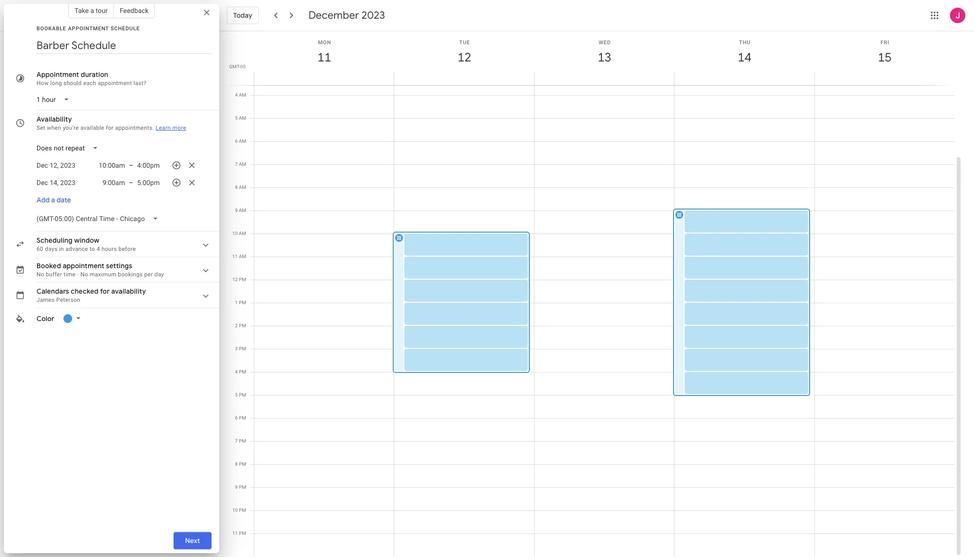 Task type: locate. For each thing, give the bounding box(es) containing it.
am up 12 pm on the left
[[239, 254, 246, 259]]

9 pm from the top
[[239, 462, 246, 467]]

1 vertical spatial 5
[[235, 392, 238, 398]]

checked
[[71, 287, 99, 296]]

7 down 6 am
[[235, 162, 238, 167]]

pm for 10 pm
[[239, 508, 246, 513]]

appointment down duration
[[98, 80, 132, 87]]

None field
[[33, 91, 77, 108], [33, 139, 106, 157], [33, 210, 166, 227], [33, 91, 77, 108], [33, 139, 106, 157], [33, 210, 166, 227]]

1 vertical spatial –
[[129, 179, 133, 187]]

2 6 from the top
[[235, 415, 238, 421]]

11 for 11 am
[[232, 254, 238, 259]]

5
[[235, 115, 238, 121], [235, 392, 238, 398]]

james
[[37, 297, 55, 303]]

10
[[232, 231, 238, 236], [232, 508, 238, 513]]

add a date
[[37, 196, 71, 204]]

no right · at the top of the page
[[80, 271, 88, 278]]

no
[[37, 271, 44, 278], [80, 271, 88, 278]]

2 5 from the top
[[235, 392, 238, 398]]

pm for 9 pm
[[239, 485, 246, 490]]

7
[[235, 162, 238, 167], [235, 439, 238, 444]]

before
[[118, 246, 136, 252]]

9 up the 10 am
[[235, 208, 238, 213]]

appointment
[[98, 80, 132, 87], [63, 262, 104, 270]]

you're
[[63, 125, 79, 131]]

window
[[74, 236, 99, 245]]

pm for 11 pm
[[239, 531, 246, 536]]

14 column header
[[674, 31, 815, 85]]

5 am
[[235, 115, 246, 121]]

0 vertical spatial for
[[106, 125, 114, 131]]

9
[[235, 208, 238, 213], [235, 485, 238, 490]]

4 pm from the top
[[239, 346, 246, 352]]

pm up '7 pm'
[[239, 415, 246, 421]]

advance
[[66, 246, 88, 252]]

1 vertical spatial a
[[51, 196, 55, 204]]

1 6 from the top
[[235, 138, 238, 144]]

13 column header
[[534, 31, 675, 85]]

12 column header
[[394, 31, 535, 85]]

mon
[[318, 39, 331, 46]]

11 inside "mon 11"
[[317, 50, 331, 65]]

2 pm from the top
[[239, 300, 246, 305]]

11 down the 10 am
[[232, 254, 238, 259]]

4 inside the scheduling window 60 days in advance to 4 hours before
[[97, 246, 100, 252]]

8 for 8 pm
[[235, 462, 238, 467]]

am up 7 am at top left
[[239, 138, 246, 144]]

1 vertical spatial 8
[[235, 462, 238, 467]]

pm up 9 pm
[[239, 462, 246, 467]]

5 pm
[[235, 392, 246, 398]]

pm for 3 pm
[[239, 346, 246, 352]]

8
[[235, 185, 238, 190], [235, 462, 238, 467]]

9 for 9 pm
[[235, 485, 238, 490]]

1 vertical spatial for
[[100, 287, 110, 296]]

Start time text field
[[98, 177, 125, 189]]

8 am from the top
[[239, 254, 246, 259]]

6 up '7 pm'
[[235, 415, 238, 421]]

availability
[[111, 287, 146, 296]]

add
[[37, 196, 50, 204]]

1 horizontal spatial 12
[[457, 50, 471, 65]]

2023
[[362, 9, 385, 22]]

– right start time text field
[[129, 162, 133, 169]]

2 – from the top
[[129, 179, 133, 187]]

0 horizontal spatial a
[[51, 196, 55, 204]]

0 vertical spatial –
[[129, 162, 133, 169]]

0 vertical spatial appointment
[[98, 80, 132, 87]]

for right available
[[106, 125, 114, 131]]

15 column header
[[814, 31, 955, 85]]

1 horizontal spatial no
[[80, 271, 88, 278]]

10 up 11 pm at the bottom left of page
[[232, 508, 238, 513]]

pm right the 3
[[239, 346, 246, 352]]

end time text field right start time text field
[[137, 160, 164, 171]]

11 down mon
[[317, 50, 331, 65]]

– right start time text box
[[129, 179, 133, 187]]

for
[[106, 125, 114, 131], [100, 287, 110, 296]]

1 10 from the top
[[232, 231, 238, 236]]

8 down 7 am at top left
[[235, 185, 238, 190]]

12 pm from the top
[[239, 531, 246, 536]]

a left tour
[[90, 7, 94, 14]]

am down 9 am at the top of the page
[[239, 231, 246, 236]]

1 vertical spatial end time text field
[[137, 177, 164, 189]]

for inside availability set when you're available for appointments. learn more
[[106, 125, 114, 131]]

days
[[45, 246, 58, 252]]

a inside add a date button
[[51, 196, 55, 204]]

am for 9 am
[[239, 208, 246, 213]]

pm down 9 pm
[[239, 508, 246, 513]]

5 up 6 am
[[235, 115, 238, 121]]

should
[[64, 80, 82, 87]]

1 vertical spatial 7
[[235, 439, 238, 444]]

11
[[317, 50, 331, 65], [232, 254, 238, 259], [232, 531, 238, 536]]

12 down tue
[[457, 50, 471, 65]]

am for 4 am
[[239, 92, 246, 98]]

no down booked
[[37, 271, 44, 278]]

6 pm from the top
[[239, 392, 246, 398]]

when
[[47, 125, 61, 131]]

pm for 4 pm
[[239, 369, 246, 375]]

5 cell from the left
[[815, 3, 955, 557]]

am for 5 am
[[239, 115, 246, 121]]

am down 8 am
[[239, 208, 246, 213]]

14
[[737, 50, 751, 65]]

1 9 from the top
[[235, 208, 238, 213]]

pm up '1 pm'
[[239, 277, 246, 282]]

2 no from the left
[[80, 271, 88, 278]]

5 am from the top
[[239, 185, 246, 190]]

2 vertical spatial 4
[[235, 369, 238, 375]]

3 pm from the top
[[239, 323, 246, 328]]

4
[[235, 92, 238, 98], [97, 246, 100, 252], [235, 369, 238, 375]]

pm for 6 pm
[[239, 415, 246, 421]]

pm down the 8 pm
[[239, 485, 246, 490]]

1 8 from the top
[[235, 185, 238, 190]]

3
[[235, 346, 238, 352]]

1 – from the top
[[129, 162, 133, 169]]

2 10 from the top
[[232, 508, 238, 513]]

take
[[74, 7, 89, 14]]

pm right 1
[[239, 300, 246, 305]]

4 right to on the left of the page
[[97, 246, 100, 252]]

Start time text field
[[98, 160, 125, 171]]

1 vertical spatial 10
[[232, 508, 238, 513]]

a right 'add'
[[51, 196, 55, 204]]

end time text field for start time text field
[[137, 160, 164, 171]]

7 for 7 pm
[[235, 439, 238, 444]]

2 8 from the top
[[235, 462, 238, 467]]

am
[[239, 92, 246, 98], [239, 115, 246, 121], [239, 138, 246, 144], [239, 162, 246, 167], [239, 185, 246, 190], [239, 208, 246, 213], [239, 231, 246, 236], [239, 254, 246, 259]]

1 pm
[[235, 300, 246, 305]]

appointments.
[[115, 125, 154, 131]]

duration
[[81, 70, 108, 79]]

cell
[[254, 3, 395, 557], [393, 3, 535, 557], [535, 3, 675, 557], [673, 3, 815, 557], [815, 3, 955, 557]]

schedule
[[111, 25, 140, 32]]

8 down '7 pm'
[[235, 462, 238, 467]]

8 am
[[235, 185, 246, 190]]

thu
[[739, 39, 751, 46]]

am up 6 am
[[239, 115, 246, 121]]

0 vertical spatial 7
[[235, 162, 238, 167]]

1 vertical spatial 6
[[235, 415, 238, 421]]

pm for 5 pm
[[239, 392, 246, 398]]

0 horizontal spatial no
[[37, 271, 44, 278]]

learn
[[156, 125, 171, 131]]

9 up 10 pm
[[235, 485, 238, 490]]

10 up 11 am
[[232, 231, 238, 236]]

2 end time text field from the top
[[137, 177, 164, 189]]

End time text field
[[137, 160, 164, 171], [137, 177, 164, 189]]

10 for 10 am
[[232, 231, 238, 236]]

2 7 from the top
[[235, 439, 238, 444]]

for inside calendars checked for availability james peterson
[[100, 287, 110, 296]]

booked
[[37, 262, 61, 270]]

13
[[597, 50, 611, 65]]

5 for 5 am
[[235, 115, 238, 121]]

7 for 7 am
[[235, 162, 238, 167]]

0 vertical spatial end time text field
[[137, 160, 164, 171]]

15
[[877, 50, 891, 65]]

1 5 from the top
[[235, 115, 238, 121]]

tour
[[96, 7, 108, 14]]

1 7 from the top
[[235, 162, 238, 167]]

0 horizontal spatial 12
[[232, 277, 238, 282]]

1 end time text field from the top
[[137, 160, 164, 171]]

4 am from the top
[[239, 162, 246, 167]]

grid
[[223, 3, 963, 557]]

0 vertical spatial 8
[[235, 185, 238, 190]]

6 for 6 pm
[[235, 415, 238, 421]]

3 pm
[[235, 346, 246, 352]]

0 vertical spatial 4
[[235, 92, 238, 98]]

tue
[[459, 39, 470, 46]]

7 pm
[[235, 439, 246, 444]]

5 for 5 pm
[[235, 392, 238, 398]]

availability set when you're available for appointments. learn more
[[37, 115, 186, 131]]

row
[[250, 3, 955, 557]]

bookable appointment schedule
[[37, 25, 140, 32]]

12 pm
[[232, 277, 246, 282]]

a inside take a tour button
[[90, 7, 94, 14]]

1 vertical spatial appointment
[[63, 262, 104, 270]]

8 pm from the top
[[239, 439, 246, 444]]

Date text field
[[37, 160, 76, 171]]

appointment inside booked appointment settings no buffer time · no maximum bookings per day
[[63, 262, 104, 270]]

–
[[129, 162, 133, 169], [129, 179, 133, 187]]

1 vertical spatial 9
[[235, 485, 238, 490]]

pm up 5 pm
[[239, 369, 246, 375]]

7 down 6 pm
[[235, 439, 238, 444]]

7 am from the top
[[239, 231, 246, 236]]

0 vertical spatial 11
[[317, 50, 331, 65]]

a
[[90, 7, 94, 14], [51, 196, 55, 204]]

pm right 2 at the left bottom
[[239, 323, 246, 328]]

0 vertical spatial 9
[[235, 208, 238, 213]]

12 up 1
[[232, 277, 238, 282]]

5 pm from the top
[[239, 369, 246, 375]]

appointment up · at the top of the page
[[63, 262, 104, 270]]

am down 6 am
[[239, 162, 246, 167]]

11 pm from the top
[[239, 508, 246, 513]]

end time text field right start time text box
[[137, 177, 164, 189]]

11 down 10 pm
[[232, 531, 238, 536]]

6 am
[[235, 138, 246, 144]]

4 up 5 am
[[235, 92, 238, 98]]

2
[[235, 323, 238, 328]]

buffer
[[46, 271, 62, 278]]

calendars checked for availability james peterson
[[37, 287, 146, 303]]

0 vertical spatial 6
[[235, 138, 238, 144]]

am down 7 am at top left
[[239, 185, 246, 190]]

long
[[50, 80, 62, 87]]

– for end time text box related to start time text field
[[129, 162, 133, 169]]

grid containing 11
[[223, 3, 963, 557]]

7 am
[[235, 162, 246, 167]]

am up 5 am
[[239, 92, 246, 98]]

0 vertical spatial 12
[[457, 50, 471, 65]]

how
[[37, 80, 49, 87]]

0 vertical spatial a
[[90, 7, 94, 14]]

pm for 2 pm
[[239, 323, 246, 328]]

·
[[77, 271, 79, 278]]

pm up 6 pm
[[239, 392, 246, 398]]

0 vertical spatial 10
[[232, 231, 238, 236]]

3 am from the top
[[239, 138, 246, 144]]

am for 11 am
[[239, 254, 246, 259]]

10 pm from the top
[[239, 485, 246, 490]]

2 am from the top
[[239, 115, 246, 121]]

1 pm from the top
[[239, 277, 246, 282]]

0 vertical spatial 5
[[235, 115, 238, 121]]

1 vertical spatial 4
[[97, 246, 100, 252]]

6 am from the top
[[239, 208, 246, 213]]

10 for 10 pm
[[232, 508, 238, 513]]

add a date button
[[33, 191, 75, 209]]

next button
[[174, 529, 212, 553]]

6 up 7 am at top left
[[235, 138, 238, 144]]

6 for 6 am
[[235, 138, 238, 144]]

1 horizontal spatial a
[[90, 7, 94, 14]]

5 up 6 pm
[[235, 392, 238, 398]]

2 vertical spatial 11
[[232, 531, 238, 536]]

4 down the 3
[[235, 369, 238, 375]]

settings
[[106, 262, 132, 270]]

color
[[37, 315, 54, 323]]

pm down 6 pm
[[239, 439, 246, 444]]

2 9 from the top
[[235, 485, 238, 490]]

pm
[[239, 277, 246, 282], [239, 300, 246, 305], [239, 323, 246, 328], [239, 346, 246, 352], [239, 369, 246, 375], [239, 392, 246, 398], [239, 415, 246, 421], [239, 439, 246, 444], [239, 462, 246, 467], [239, 485, 246, 490], [239, 508, 246, 513], [239, 531, 246, 536]]

bookings
[[118, 271, 143, 278]]

1 vertical spatial 12
[[232, 277, 238, 282]]

december
[[309, 9, 359, 22]]

pm down 10 pm
[[239, 531, 246, 536]]

1 am from the top
[[239, 92, 246, 98]]

for down maximum
[[100, 287, 110, 296]]

11 column header
[[254, 31, 395, 85]]

1 vertical spatial 11
[[232, 254, 238, 259]]

7 pm from the top
[[239, 415, 246, 421]]



Task type: describe. For each thing, give the bounding box(es) containing it.
each
[[83, 80, 96, 87]]

60
[[37, 246, 43, 252]]

take a tour
[[74, 7, 108, 14]]

today button
[[227, 4, 259, 27]]

am for 8 am
[[239, 185, 246, 190]]

pm for 7 pm
[[239, 439, 246, 444]]

pm for 8 pm
[[239, 462, 246, 467]]

6 pm
[[235, 415, 246, 421]]

thursday, december 14 element
[[734, 47, 756, 69]]

gmt-05
[[229, 64, 246, 69]]

am for 7 am
[[239, 162, 246, 167]]

2 pm
[[235, 323, 246, 328]]

set
[[37, 125, 45, 131]]

pm for 12 pm
[[239, 277, 246, 282]]

date
[[57, 196, 71, 204]]

12 inside column header
[[457, 50, 471, 65]]

more
[[172, 125, 186, 131]]

end time text field for start time text box
[[137, 177, 164, 189]]

– for end time text box corresponding to start time text box
[[129, 179, 133, 187]]

Add title text field
[[37, 38, 212, 53]]

11 pm
[[232, 531, 246, 536]]

10 pm
[[232, 508, 246, 513]]

scheduling
[[37, 236, 73, 245]]

fri
[[881, 39, 890, 46]]

appointment
[[68, 25, 109, 32]]

wed 13
[[597, 39, 611, 65]]

booked appointment settings no buffer time · no maximum bookings per day
[[37, 262, 164, 278]]

9 for 9 am
[[235, 208, 238, 213]]

monday, december 11 element
[[313, 47, 336, 69]]

appointment duration how long should each appointment last?
[[37, 70, 146, 87]]

per
[[144, 271, 153, 278]]

4 pm
[[235, 369, 246, 375]]

available
[[80, 125, 104, 131]]

pm for 1 pm
[[239, 300, 246, 305]]

8 pm
[[235, 462, 246, 467]]

thu 14
[[737, 39, 751, 65]]

8 for 8 am
[[235, 185, 238, 190]]

9 pm
[[235, 485, 246, 490]]

05
[[240, 64, 246, 69]]

last?
[[134, 80, 146, 87]]

learn more link
[[156, 125, 186, 131]]

tuesday, december 12 element
[[454, 47, 476, 69]]

gmt-
[[229, 64, 240, 69]]

1 cell from the left
[[254, 3, 395, 557]]

wed
[[599, 39, 611, 46]]

1 no from the left
[[37, 271, 44, 278]]

december 2023
[[309, 9, 385, 22]]

next
[[185, 537, 200, 545]]

feedback button
[[114, 3, 155, 18]]

tue 12
[[457, 39, 471, 65]]

a for take
[[90, 7, 94, 14]]

appointment
[[37, 70, 79, 79]]

friday, december 15 element
[[874, 47, 896, 69]]

1
[[235, 300, 238, 305]]

mon 11
[[317, 39, 331, 65]]

a for add
[[51, 196, 55, 204]]

today
[[233, 11, 252, 20]]

maximum
[[90, 271, 116, 278]]

time
[[64, 271, 76, 278]]

day
[[155, 271, 164, 278]]

4 for 4 pm
[[235, 369, 238, 375]]

peterson
[[56, 297, 80, 303]]

3 cell from the left
[[535, 3, 675, 557]]

4 for 4 am
[[235, 92, 238, 98]]

Date text field
[[37, 177, 76, 189]]

11 am
[[232, 254, 246, 259]]

bookable
[[37, 25, 66, 32]]

scheduling window 60 days in advance to 4 hours before
[[37, 236, 136, 252]]

hours
[[102, 246, 117, 252]]

am for 6 am
[[239, 138, 246, 144]]

4 am
[[235, 92, 246, 98]]

fri 15
[[877, 39, 891, 65]]

11 for 11 pm
[[232, 531, 238, 536]]

wednesday, december 13 element
[[594, 47, 616, 69]]

availability
[[37, 115, 72, 124]]

10 am
[[232, 231, 246, 236]]

feedback
[[120, 7, 149, 14]]

9 am
[[235, 208, 246, 213]]

2 cell from the left
[[393, 3, 535, 557]]

take a tour button
[[68, 3, 114, 18]]

calendars
[[37, 287, 69, 296]]

4 cell from the left
[[673, 3, 815, 557]]

to
[[90, 246, 95, 252]]

am for 10 am
[[239, 231, 246, 236]]

appointment inside "appointment duration how long should each appointment last?"
[[98, 80, 132, 87]]

in
[[59, 246, 64, 252]]



Task type: vqa. For each thing, say whether or not it's contained in the screenshot.
middle '4'
yes



